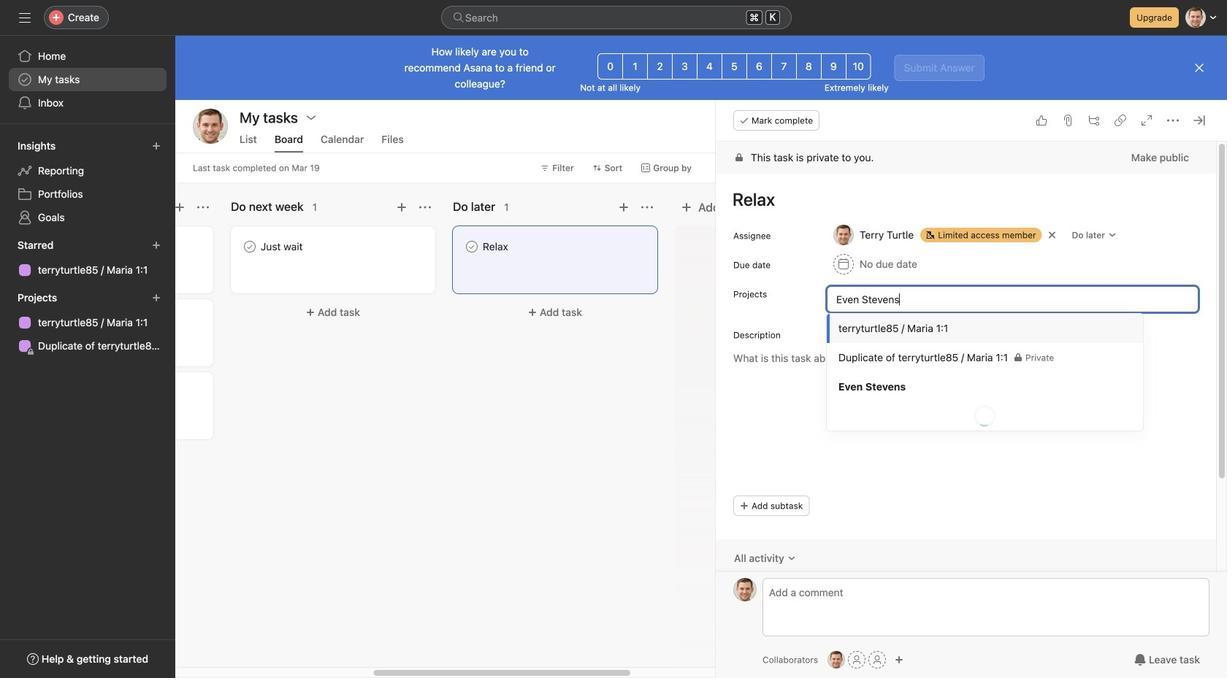 Task type: locate. For each thing, give the bounding box(es) containing it.
show options image
[[305, 112, 317, 123]]

add task image
[[396, 202, 408, 213]]

1 horizontal spatial mark complete image
[[463, 238, 481, 256]]

Add task to a project... text field
[[827, 286, 1199, 313]]

all activity image
[[787, 555, 796, 563]]

option group
[[598, 53, 871, 80]]

0 likes. click to like this task image
[[1036, 115, 1048, 126]]

None radio
[[598, 53, 623, 80], [647, 53, 673, 80], [697, 53, 723, 80], [772, 53, 797, 80], [796, 53, 822, 80], [846, 53, 871, 80], [598, 53, 623, 80], [647, 53, 673, 80], [697, 53, 723, 80], [772, 53, 797, 80], [796, 53, 822, 80], [846, 53, 871, 80]]

Mark complete checkbox
[[241, 238, 259, 256]]

1 add task image from the left
[[174, 202, 186, 213]]

remove assignee image
[[1048, 231, 1057, 240]]

attachments: add a file to this task, relax image
[[1062, 115, 1074, 126]]

add or remove collaborators image
[[895, 656, 904, 665]]

dismiss image
[[1194, 62, 1206, 74]]

mark complete image for mark complete checkbox
[[463, 238, 481, 256]]

hide sidebar image
[[19, 12, 31, 23]]

new insights image
[[152, 142, 161, 151]]

close details image
[[1194, 115, 1206, 126]]

2 mark complete image from the left
[[463, 238, 481, 256]]

None radio
[[623, 53, 648, 80], [672, 53, 698, 80], [722, 53, 747, 80], [747, 53, 772, 80], [821, 53, 847, 80], [623, 53, 648, 80], [672, 53, 698, 80], [722, 53, 747, 80], [747, 53, 772, 80], [821, 53, 847, 80]]

main content
[[716, 142, 1217, 679]]

1 mark complete image from the left
[[241, 238, 259, 256]]

add task image
[[174, 202, 186, 213], [618, 202, 630, 213]]

view profile settings image
[[193, 109, 228, 144]]

1 horizontal spatial add task image
[[618, 202, 630, 213]]

insights element
[[0, 133, 175, 232]]

starred element
[[0, 232, 175, 285]]

mark complete image for mark complete option
[[241, 238, 259, 256]]

more section actions image
[[419, 202, 431, 213]]

None field
[[441, 6, 792, 29]]

Mark complete checkbox
[[463, 238, 481, 256]]

0 horizontal spatial mark complete image
[[241, 238, 259, 256]]

copy task link image
[[1115, 115, 1127, 126]]

0 horizontal spatial add task image
[[174, 202, 186, 213]]

mark complete image
[[241, 238, 259, 256], [463, 238, 481, 256]]



Task type: describe. For each thing, give the bounding box(es) containing it.
more section actions image
[[642, 202, 653, 213]]

Search tasks, projects, and more text field
[[441, 6, 792, 29]]

open user profile image
[[734, 579, 757, 602]]

more actions for this task image
[[1168, 115, 1179, 126]]

relax dialog
[[716, 100, 1228, 679]]

projects element
[[0, 285, 175, 361]]

Task Name text field
[[723, 183, 1199, 216]]

add or remove collaborators image
[[828, 652, 845, 669]]

2 add task image from the left
[[618, 202, 630, 213]]

main content inside relax dialog
[[716, 142, 1217, 679]]

global element
[[0, 36, 175, 123]]

add subtask image
[[1089, 115, 1100, 126]]

full screen image
[[1141, 115, 1153, 126]]



Task type: vqa. For each thing, say whether or not it's contained in the screenshot.
My tasks's tasks
no



